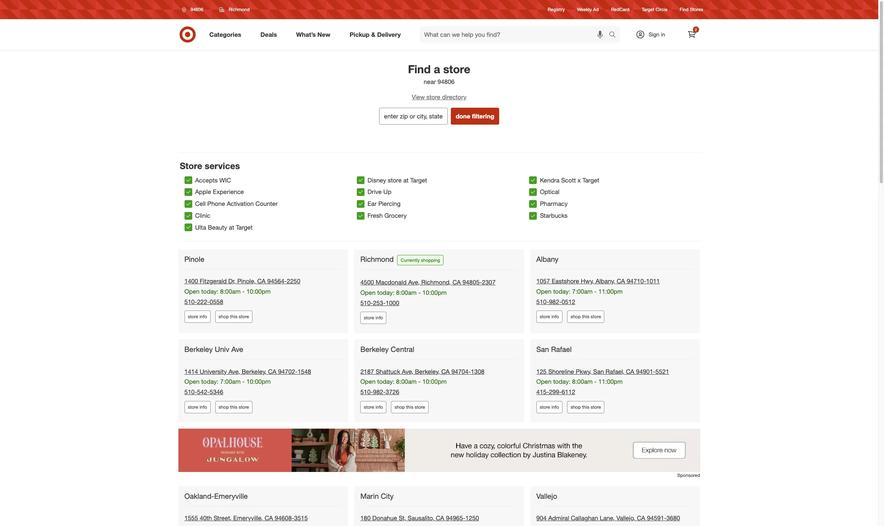 Task type: describe. For each thing, give the bounding box(es) containing it.
1057 eastshore hwy, albany, ca 94710-1011 link
[[537, 277, 660, 285]]

1548
[[298, 368, 311, 376]]

1414 university ave, berkeley, ca 94702-1548 link
[[184, 368, 311, 376]]

search
[[605, 31, 624, 39]]

berkeley central
[[360, 345, 414, 354]]

target circle link
[[642, 6, 668, 13]]

richmond button
[[215, 3, 255, 17]]

ulta
[[195, 224, 206, 231]]

open for albany
[[537, 288, 552, 295]]

8:00am for berkeley central
[[396, 378, 417, 386]]

emeryville,
[[233, 515, 263, 523]]

7:00am for berkeley univ ave
[[220, 378, 241, 386]]

berkeley univ ave
[[184, 345, 243, 354]]

target for ulta beauty at target
[[236, 224, 253, 231]]

1555
[[184, 515, 198, 523]]

oakland-emeryville
[[184, 492, 248, 501]]

find for stores
[[680, 7, 689, 12]]

- inside 125 shoreline pkwy, san rafael, ca 94901-5521 open today: 8:00am - 11:00pm 415-299-6112
[[594, 378, 597, 386]]

40th
[[200, 515, 212, 523]]

info for pinole
[[200, 314, 207, 320]]

7:00am for albany
[[572, 288, 593, 295]]

today: for richmond
[[377, 289, 395, 297]]

store info for pinole
[[188, 314, 207, 320]]

0 horizontal spatial san
[[537, 345, 549, 354]]

weekly
[[577, 7, 592, 12]]

Ear Piercing checkbox
[[357, 200, 365, 208]]

store down 253-
[[364, 315, 374, 321]]

store inside find a store near 94806
[[443, 62, 471, 76]]

clinic
[[195, 212, 210, 220]]

store info for berkeley central
[[364, 405, 383, 410]]

view store directory
[[412, 93, 467, 101]]

fresh grocery
[[368, 212, 407, 220]]

today: for albany
[[553, 288, 571, 295]]

8:00am for pinole
[[220, 288, 241, 295]]

this for berkeley central
[[406, 405, 414, 410]]

ca for 180 donahue st, sausalito, ca 94965-1250
[[436, 515, 444, 523]]

find for a
[[408, 62, 431, 76]]

0558
[[210, 298, 223, 306]]

open inside 125 shoreline pkwy, san rafael, ca 94901-5521 open today: 8:00am - 11:00pm 415-299-6112
[[537, 378, 552, 386]]

510-222-0558 link
[[184, 298, 223, 306]]

6112
[[562, 389, 575, 396]]

open for richmond
[[360, 289, 376, 297]]

info for berkeley central
[[376, 405, 383, 410]]

state
[[429, 112, 443, 120]]

currently
[[401, 257, 420, 263]]

94805-
[[463, 279, 482, 286]]

open for berkeley central
[[360, 378, 376, 386]]

today: for berkeley univ ave
[[201, 378, 219, 386]]

1011
[[646, 277, 660, 285]]

Fresh Grocery checkbox
[[357, 212, 365, 220]]

starbucks
[[540, 212, 568, 220]]

ave, for berkeley central
[[402, 368, 413, 376]]

store down 1414 university ave, berkeley, ca 94702-1548 open today: 7:00am - 10:00pm 510-542-5346
[[239, 405, 249, 410]]

ave, for richmond
[[408, 279, 420, 286]]

store down the 510-982-0512 link
[[540, 314, 550, 320]]

5346
[[210, 389, 223, 396]]

- for albany
[[594, 288, 597, 295]]

store down 1400 fitzgerald dr, pinole, ca 94564-2250 open today: 8:00am - 10:00pm 510-222-0558
[[239, 314, 249, 320]]

shop for albany
[[571, 314, 581, 320]]

registry
[[548, 7, 565, 12]]

Disney store at Target checkbox
[[357, 177, 365, 184]]

services
[[205, 160, 240, 171]]

store info link for richmond
[[360, 312, 387, 325]]

Clinic checkbox
[[184, 212, 192, 220]]

shop this store for san rafael
[[571, 405, 601, 410]]

ad
[[593, 7, 599, 12]]

circle
[[656, 7, 668, 12]]

8:00am inside 125 shoreline pkwy, san rafael, ca 94901-5521 open today: 8:00am - 11:00pm 415-299-6112
[[572, 378, 593, 386]]

2
[[695, 27, 697, 32]]

94901-
[[636, 368, 656, 376]]

1 vertical spatial richmond
[[360, 255, 394, 264]]

store info link for san rafael
[[537, 402, 563, 414]]

callaghan
[[571, 515, 598, 523]]

albany link
[[537, 255, 560, 264]]

ca inside 125 shoreline pkwy, san rafael, ca 94901-5521 open today: 8:00am - 11:00pm 415-299-6112
[[626, 368, 635, 376]]

4500
[[360, 279, 374, 286]]

shop this store for berkeley univ ave
[[219, 405, 249, 410]]

510- for albany
[[537, 298, 549, 306]]

94806 inside find a store near 94806
[[438, 78, 455, 86]]

ear
[[368, 200, 377, 208]]

berkeley for berkeley central
[[360, 345, 389, 354]]

categories
[[209, 31, 241, 38]]

94591-
[[647, 515, 667, 523]]

2 link
[[683, 26, 700, 43]]

apple experience
[[195, 188, 244, 196]]

info for berkeley univ ave
[[200, 405, 207, 410]]

admiral
[[548, 515, 569, 523]]

3680
[[667, 515, 680, 523]]

beauty
[[208, 224, 227, 231]]

11:00pm inside 1057 eastshore hwy, albany, ca 94710-1011 open today: 7:00am - 11:00pm 510-982-0512
[[599, 288, 623, 295]]

10:00pm for berkeley univ ave
[[246, 378, 271, 386]]

904 admiral callaghan lane, vallejo, ca 94591-3680 link
[[537, 515, 680, 523]]

904
[[537, 515, 547, 523]]

find stores
[[680, 7, 703, 12]]

sign in link
[[629, 26, 677, 43]]

store info for richmond
[[364, 315, 383, 321]]

ca for 1555 40th street, emeryville, ca 94608-3515
[[265, 515, 273, 523]]

10:00pm for richmond
[[423, 289, 447, 297]]

1057
[[537, 277, 550, 285]]

store info link for berkeley central
[[360, 402, 387, 414]]

ave, for berkeley univ ave
[[229, 368, 240, 376]]

what's
[[296, 31, 316, 38]]

- for berkeley univ ave
[[242, 378, 245, 386]]

pharmacy
[[540, 200, 568, 208]]

shop for berkeley univ ave
[[219, 405, 229, 410]]

94806 inside dropdown button
[[191, 7, 203, 12]]

enter zip or city, state
[[384, 112, 443, 120]]

dr,
[[228, 277, 236, 285]]

accepts wic
[[195, 176, 231, 184]]

san inside 125 shoreline pkwy, san rafael, ca 94901-5521 open today: 8:00am - 11:00pm 415-299-6112
[[593, 368, 604, 376]]

ca for 2187 shattuck ave, berkeley, ca 94704-1308 open today: 8:00am - 10:00pm 510-982-3726
[[442, 368, 450, 376]]

ca for 4500 macdonald ave, richmond, ca 94805-2307 open today: 8:00am - 10:00pm 510-253-1000
[[453, 279, 461, 286]]

510-253-1000 link
[[360, 299, 399, 307]]

shoreline
[[548, 368, 574, 376]]

what's new link
[[290, 26, 340, 43]]

982- for berkeley central
[[373, 389, 386, 396]]

activation
[[227, 200, 254, 208]]

shop for san rafael
[[571, 405, 581, 410]]

zip
[[400, 112, 408, 120]]

510- for richmond
[[360, 299, 373, 307]]

kendra scott x target
[[540, 176, 599, 184]]

albany
[[537, 255, 559, 264]]

store
[[180, 160, 202, 171]]

cell phone activation counter
[[195, 200, 278, 208]]

directory
[[442, 93, 467, 101]]

fresh
[[368, 212, 383, 220]]

shopping
[[421, 257, 440, 263]]

Cell Phone Activation Counter checkbox
[[184, 200, 192, 208]]

ear piercing
[[368, 200, 401, 208]]

store info link for albany
[[537, 311, 563, 323]]

categories link
[[203, 26, 251, 43]]

125 shoreline pkwy, san rafael, ca 94901-5521 open today: 8:00am - 11:00pm 415-299-6112
[[537, 368, 669, 396]]

Apple Experience checkbox
[[184, 188, 192, 196]]

Accepts WIC checkbox
[[184, 177, 192, 184]]

1000
[[386, 299, 399, 307]]

shop this store for albany
[[571, 314, 601, 320]]



Task type: locate. For each thing, give the bounding box(es) containing it.
sausalito,
[[408, 515, 434, 523]]

today: inside 1057 eastshore hwy, albany, ca 94710-1011 open today: 7:00am - 11:00pm 510-982-0512
[[553, 288, 571, 295]]

ave, inside 1414 university ave, berkeley, ca 94702-1548 open today: 7:00am - 10:00pm 510-542-5346
[[229, 368, 240, 376]]

10:00pm for pinole
[[246, 288, 271, 295]]

at for beauty
[[229, 224, 234, 231]]

san
[[537, 345, 549, 354], [593, 368, 604, 376]]

richmond up 4500
[[360, 255, 394, 264]]

berkeley, for berkeley univ ave
[[242, 368, 266, 376]]

a
[[434, 62, 440, 76]]

ave, right shattuck at left bottom
[[402, 368, 413, 376]]

open down 1057
[[537, 288, 552, 295]]

store info link down 299-
[[537, 402, 563, 414]]

experience
[[213, 188, 244, 196]]

this for albany
[[582, 314, 590, 320]]

sponsored
[[678, 473, 700, 479]]

10:00pm inside 4500 macdonald ave, richmond, ca 94805-2307 open today: 8:00am - 10:00pm 510-253-1000
[[423, 289, 447, 297]]

8:00am inside 4500 macdonald ave, richmond, ca 94805-2307 open today: 8:00am - 10:00pm 510-253-1000
[[396, 289, 417, 297]]

shop down 5346
[[219, 405, 229, 410]]

ca left 94805-
[[453, 279, 461, 286]]

at right 'beauty'
[[229, 224, 234, 231]]

open down 1414
[[184, 378, 200, 386]]

2250
[[287, 277, 300, 285]]

ave
[[231, 345, 243, 354]]

ca inside 1400 fitzgerald dr, pinole, ca 94564-2250 open today: 8:00am - 10:00pm 510-222-0558
[[257, 277, 266, 285]]

search button
[[605, 26, 624, 45]]

1 berkeley from the left
[[184, 345, 213, 354]]

open up the 415-
[[537, 378, 552, 386]]

at right disney
[[403, 176, 409, 184]]

advertisement region
[[178, 429, 700, 473]]

store right a
[[443, 62, 471, 76]]

510-
[[184, 298, 197, 306], [537, 298, 549, 306], [360, 299, 373, 307], [184, 389, 197, 396], [360, 389, 373, 396]]

982- for albany
[[549, 298, 562, 306]]

deals link
[[254, 26, 287, 43]]

- down 1057 eastshore hwy, albany, ca 94710-1011 link
[[594, 288, 597, 295]]

shop down 0512
[[571, 314, 581, 320]]

510- inside 4500 macdonald ave, richmond, ca 94805-2307 open today: 8:00am - 10:00pm 510-253-1000
[[360, 299, 373, 307]]

pinole link
[[184, 255, 206, 264]]

berkeley univ ave link
[[184, 345, 245, 354]]

open inside 1400 fitzgerald dr, pinole, ca 94564-2250 open today: 8:00am - 10:00pm 510-222-0558
[[184, 288, 200, 295]]

shop this store button down "0558"
[[215, 311, 253, 323]]

piercing
[[378, 200, 401, 208]]

cell
[[195, 200, 206, 208]]

Optical checkbox
[[529, 188, 537, 196]]

510- down 4500
[[360, 299, 373, 307]]

10:00pm inside 1400 fitzgerald dr, pinole, ca 94564-2250 open today: 8:00am - 10:00pm 510-222-0558
[[246, 288, 271, 295]]

510- down 1414
[[184, 389, 197, 396]]

oakland-
[[184, 492, 214, 501]]

shop this store button for berkeley univ ave
[[215, 402, 253, 414]]

2 berkeley, from the left
[[415, 368, 440, 376]]

1400 fitzgerald dr, pinole, ca 94564-2250 link
[[184, 277, 300, 285]]

1 vertical spatial at
[[229, 224, 234, 231]]

this for san rafael
[[582, 405, 590, 410]]

- for richmond
[[418, 289, 421, 297]]

94564-
[[267, 277, 287, 285]]

today: inside 125 shoreline pkwy, san rafael, ca 94901-5521 open today: 8:00am - 11:00pm 415-299-6112
[[553, 378, 571, 386]]

target for disney store at target
[[410, 176, 427, 184]]

0 horizontal spatial berkeley
[[184, 345, 213, 354]]

94704-
[[452, 368, 471, 376]]

donahue
[[372, 515, 397, 523]]

fitzgerald
[[200, 277, 227, 285]]

8:00am up 1000
[[396, 289, 417, 297]]

ca left 94965-
[[436, 515, 444, 523]]

0 vertical spatial richmond
[[229, 7, 250, 12]]

Drive Up checkbox
[[357, 188, 365, 196]]

1400 fitzgerald dr, pinole, ca 94564-2250 open today: 8:00am - 10:00pm 510-222-0558
[[184, 277, 300, 306]]

grocery
[[385, 212, 407, 220]]

0 horizontal spatial 7:00am
[[220, 378, 241, 386]]

510- for pinole
[[184, 298, 197, 306]]

info down 542-
[[200, 405, 207, 410]]

store info link down the 510-982-0512 link
[[537, 311, 563, 323]]

find stores link
[[680, 6, 703, 13]]

510- down '1400' at bottom
[[184, 298, 197, 306]]

7:00am
[[572, 288, 593, 295], [220, 378, 241, 386]]

ca right pinole,
[[257, 277, 266, 285]]

ca right albany,
[[617, 277, 625, 285]]

at for store
[[403, 176, 409, 184]]

apple
[[195, 188, 211, 196]]

shop this store button for san rafael
[[567, 402, 605, 414]]

ca
[[257, 277, 266, 285], [617, 277, 625, 285], [453, 279, 461, 286], [268, 368, 276, 376], [442, 368, 450, 376], [626, 368, 635, 376], [265, 515, 273, 523], [436, 515, 444, 523], [637, 515, 645, 523]]

What can we help you find? suggestions appear below search field
[[420, 26, 611, 43]]

store info link down 222-
[[184, 311, 211, 323]]

stores
[[690, 7, 703, 12]]

1 vertical spatial 11:00pm
[[599, 378, 623, 386]]

university
[[200, 368, 227, 376]]

10:00pm inside 1414 university ave, berkeley, ca 94702-1548 open today: 7:00am - 10:00pm 510-542-5346
[[246, 378, 271, 386]]

Pharmacy checkbox
[[529, 200, 537, 208]]

510-982-0512 link
[[537, 298, 575, 306]]

this for berkeley univ ave
[[230, 405, 237, 410]]

store down 222-
[[188, 314, 198, 320]]

94806 left the richmond dropdown button
[[191, 7, 203, 12]]

0 vertical spatial 94806
[[191, 7, 203, 12]]

11:00pm down albany,
[[599, 288, 623, 295]]

find left stores
[[680, 7, 689, 12]]

this for pinole
[[230, 314, 237, 320]]

0 horizontal spatial berkeley,
[[242, 368, 266, 376]]

berkeley for berkeley univ ave
[[184, 345, 213, 354]]

find
[[680, 7, 689, 12], [408, 62, 431, 76]]

x
[[578, 176, 581, 184]]

shop for pinole
[[219, 314, 229, 320]]

1 11:00pm from the top
[[599, 288, 623, 295]]

ca inside 4500 macdonald ave, richmond, ca 94805-2307 open today: 8:00am - 10:00pm 510-253-1000
[[453, 279, 461, 286]]

store info link for berkeley univ ave
[[184, 402, 211, 414]]

store info down 253-
[[364, 315, 383, 321]]

open down '1400' at bottom
[[184, 288, 200, 295]]

info for san rafael
[[552, 405, 559, 410]]

510- inside 1400 fitzgerald dr, pinole, ca 94564-2250 open today: 8:00am - 10:00pm 510-222-0558
[[184, 298, 197, 306]]

10:00pm down pinole,
[[246, 288, 271, 295]]

store services group
[[184, 174, 702, 234]]

berkeley, down ave
[[242, 368, 266, 376]]

ca inside 2187 shattuck ave, berkeley, ca 94704-1308 open today: 8:00am - 10:00pm 510-982-3726
[[442, 368, 450, 376]]

7:00am inside 1057 eastshore hwy, albany, ca 94710-1011 open today: 7:00am - 11:00pm 510-982-0512
[[572, 288, 593, 295]]

0 horizontal spatial richmond
[[229, 7, 250, 12]]

redcard link
[[611, 6, 630, 13]]

ca inside 1414 university ave, berkeley, ca 94702-1548 open today: 7:00am - 10:00pm 510-542-5346
[[268, 368, 276, 376]]

ave, left richmond,
[[408, 279, 420, 286]]

store info down 510-982-3726 link
[[364, 405, 383, 410]]

today: for pinole
[[201, 288, 219, 295]]

store info link
[[184, 311, 211, 323], [537, 311, 563, 323], [360, 312, 387, 325], [184, 402, 211, 414], [360, 402, 387, 414], [537, 402, 563, 414]]

shop this store button for berkeley central
[[391, 402, 429, 414]]

0512
[[562, 298, 575, 306]]

store info for berkeley univ ave
[[188, 405, 207, 410]]

store info link for pinole
[[184, 311, 211, 323]]

richmond up categories link
[[229, 7, 250, 12]]

marin city link
[[360, 492, 395, 501]]

982- inside 2187 shattuck ave, berkeley, ca 94704-1308 open today: 8:00am - 10:00pm 510-982-3726
[[373, 389, 386, 396]]

drive up
[[368, 188, 392, 196]]

415-299-6112 link
[[537, 389, 575, 396]]

3726
[[386, 389, 399, 396]]

berkeley, inside 1414 university ave, berkeley, ca 94702-1548 open today: 7:00am - 10:00pm 510-542-5346
[[242, 368, 266, 376]]

253-
[[373, 299, 386, 307]]

0 horizontal spatial at
[[229, 224, 234, 231]]

94608-
[[275, 515, 294, 523]]

shop down 6112
[[571, 405, 581, 410]]

shop this store button down 3726
[[391, 402, 429, 414]]

ave, right university
[[229, 368, 240, 376]]

- down 1414 university ave, berkeley, ca 94702-1548 link
[[242, 378, 245, 386]]

1 horizontal spatial 7:00am
[[572, 288, 593, 295]]

store info for albany
[[540, 314, 559, 320]]

1 berkeley, from the left
[[242, 368, 266, 376]]

shop for berkeley central
[[395, 405, 405, 410]]

Ulta Beauty at Target checkbox
[[184, 224, 192, 232]]

Kendra Scott x Target checkbox
[[529, 177, 537, 184]]

ca for 1400 fitzgerald dr, pinole, ca 94564-2250 open today: 8:00am - 10:00pm 510-222-0558
[[257, 277, 266, 285]]

store down 1057 eastshore hwy, albany, ca 94710-1011 open today: 7:00am - 11:00pm 510-982-0512 in the right of the page
[[591, 314, 601, 320]]

- inside 2187 shattuck ave, berkeley, ca 94704-1308 open today: 8:00am - 10:00pm 510-982-3726
[[418, 378, 421, 386]]

510- inside 2187 shattuck ave, berkeley, ca 94704-1308 open today: 8:00am - 10:00pm 510-982-3726
[[360, 389, 373, 396]]

berkeley, for berkeley central
[[415, 368, 440, 376]]

store inside view store directory link
[[427, 93, 440, 101]]

store info down 299-
[[540, 405, 559, 410]]

shop this store button for pinole
[[215, 311, 253, 323]]

7:00am up 5346
[[220, 378, 241, 386]]

drive
[[368, 188, 382, 196]]

store down 510-982-3726 link
[[364, 405, 374, 410]]

- down 125 shoreline pkwy, san rafael, ca 94901-5521 link
[[594, 378, 597, 386]]

sign
[[649, 31, 660, 38]]

store info down 222-
[[188, 314, 207, 320]]

shop down "0558"
[[219, 314, 229, 320]]

ave, inside 2187 shattuck ave, berkeley, ca 94704-1308 open today: 8:00am - 10:00pm 510-982-3726
[[402, 368, 413, 376]]

target for kendra scott x target
[[583, 176, 599, 184]]

store info link down 542-
[[184, 402, 211, 414]]

pickup
[[350, 31, 370, 38]]

store info down the 510-982-0512 link
[[540, 314, 559, 320]]

- inside 4500 macdonald ave, richmond, ca 94805-2307 open today: 8:00am - 10:00pm 510-253-1000
[[418, 289, 421, 297]]

store right view
[[427, 93, 440, 101]]

982- down shattuck at left bottom
[[373, 389, 386, 396]]

222-
[[197, 298, 210, 306]]

4500 macdonald ave, richmond, ca 94805-2307 open today: 8:00am - 10:00pm 510-253-1000
[[360, 279, 496, 307]]

store down 125 shoreline pkwy, san rafael, ca 94901-5521 open today: 8:00am - 11:00pm 415-299-6112
[[591, 405, 601, 410]]

weekly ad link
[[577, 6, 599, 13]]

982- inside 1057 eastshore hwy, albany, ca 94710-1011 open today: 7:00am - 11:00pm 510-982-0512
[[549, 298, 562, 306]]

info down the 510-982-0512 link
[[552, 314, 559, 320]]

today: for berkeley central
[[377, 378, 395, 386]]

shop this store down "0558"
[[219, 314, 249, 320]]

info down 299-
[[552, 405, 559, 410]]

store info link down 510-982-3726 link
[[360, 402, 387, 414]]

4500 macdonald ave, richmond, ca 94805-2307 link
[[360, 279, 496, 286]]

0 vertical spatial at
[[403, 176, 409, 184]]

11:00pm down rafael,
[[599, 378, 623, 386]]

scott
[[561, 176, 576, 184]]

1 horizontal spatial berkeley
[[360, 345, 389, 354]]

3515
[[294, 515, 308, 523]]

8:00am for richmond
[[396, 289, 417, 297]]

8:00am inside 2187 shattuck ave, berkeley, ca 94704-1308 open today: 8:00am - 10:00pm 510-982-3726
[[396, 378, 417, 386]]

what's new
[[296, 31, 331, 38]]

central
[[391, 345, 414, 354]]

0 horizontal spatial 94806
[[191, 7, 203, 12]]

ca inside 1057 eastshore hwy, albany, ca 94710-1011 open today: 7:00am - 11:00pm 510-982-0512
[[617, 277, 625, 285]]

10:00pm down richmond,
[[423, 289, 447, 297]]

wic
[[219, 176, 231, 184]]

this down 125 shoreline pkwy, san rafael, ca 94901-5521 open today: 8:00am - 11:00pm 415-299-6112
[[582, 405, 590, 410]]

8:00am down pkwy,
[[572, 378, 593, 386]]

ca for 1414 university ave, berkeley, ca 94702-1548 open today: 7:00am - 10:00pm 510-542-5346
[[268, 368, 276, 376]]

ca left 94702-
[[268, 368, 276, 376]]

info down 253-
[[376, 315, 383, 321]]

- inside 1057 eastshore hwy, albany, ca 94710-1011 open today: 7:00am - 11:00pm 510-982-0512
[[594, 288, 597, 295]]

berkeley, inside 2187 shattuck ave, berkeley, ca 94704-1308 open today: 8:00am - 10:00pm 510-982-3726
[[415, 368, 440, 376]]

delivery
[[377, 31, 401, 38]]

albany,
[[596, 277, 615, 285]]

- for berkeley central
[[418, 378, 421, 386]]

univ
[[215, 345, 229, 354]]

904 admiral callaghan lane, vallejo, ca 94591-3680
[[537, 515, 680, 523]]

2307
[[482, 279, 496, 286]]

- inside 1400 fitzgerald dr, pinole, ca 94564-2250 open today: 8:00am - 10:00pm 510-222-0558
[[242, 288, 245, 295]]

ave,
[[408, 279, 420, 286], [229, 368, 240, 376], [402, 368, 413, 376]]

510- inside 1414 university ave, berkeley, ca 94702-1548 open today: 7:00am - 10:00pm 510-542-5346
[[184, 389, 197, 396]]

shop this store button down 0512
[[567, 311, 605, 323]]

today: down eastshore
[[553, 288, 571, 295]]

find up near
[[408, 62, 431, 76]]

vallejo
[[537, 492, 557, 501]]

open for berkeley univ ave
[[184, 378, 200, 386]]

- inside 1414 university ave, berkeley, ca 94702-1548 open today: 7:00am - 10:00pm 510-542-5346
[[242, 378, 245, 386]]

berkeley, left '94704-'
[[415, 368, 440, 376]]

1 horizontal spatial berkeley,
[[415, 368, 440, 376]]

180 donahue st, sausalito, ca 94965-1250 link
[[360, 515, 479, 523]]

shop this store button down 6112
[[567, 402, 605, 414]]

today: down macdonald
[[377, 289, 395, 297]]

open inside 2187 shattuck ave, berkeley, ca 94704-1308 open today: 8:00am - 10:00pm 510-982-3726
[[360, 378, 376, 386]]

shop this store button down 5346
[[215, 402, 253, 414]]

510- for berkeley central
[[360, 389, 373, 396]]

store inside 'store services' group
[[388, 176, 402, 184]]

today: inside 4500 macdonald ave, richmond, ca 94805-2307 open today: 8:00am - 10:00pm 510-253-1000
[[377, 289, 395, 297]]

7:00am inside 1414 university ave, berkeley, ca 94702-1548 open today: 7:00am - 10:00pm 510-542-5346
[[220, 378, 241, 386]]

store down 2187 shattuck ave, berkeley, ca 94704-1308 open today: 8:00am - 10:00pm 510-982-3726
[[415, 405, 425, 410]]

view store directory link
[[171, 93, 708, 102]]

1 horizontal spatial san
[[593, 368, 604, 376]]

1 vertical spatial san
[[593, 368, 604, 376]]

8:00am inside 1400 fitzgerald dr, pinole, ca 94564-2250 open today: 8:00am - 10:00pm 510-222-0558
[[220, 288, 241, 295]]

vallejo,
[[617, 515, 635, 523]]

today: down shattuck at left bottom
[[377, 378, 395, 386]]

find a store near 94806
[[408, 62, 471, 86]]

shattuck
[[376, 368, 400, 376]]

1 horizontal spatial 94806
[[438, 78, 455, 86]]

94806
[[191, 7, 203, 12], [438, 78, 455, 86]]

san left rafael
[[537, 345, 549, 354]]

optical
[[540, 188, 560, 196]]

ca right vallejo,
[[637, 515, 645, 523]]

0 vertical spatial san
[[537, 345, 549, 354]]

10:00pm down 2187 shattuck ave, berkeley, ca 94704-1308 link
[[423, 378, 447, 386]]

shop this store button for albany
[[567, 311, 605, 323]]

today: inside 2187 shattuck ave, berkeley, ca 94704-1308 open today: 8:00am - 10:00pm 510-982-3726
[[377, 378, 395, 386]]

shop this store for pinole
[[219, 314, 249, 320]]

open down 2187
[[360, 378, 376, 386]]

510- down 2187
[[360, 389, 373, 396]]

ca right rafael,
[[626, 368, 635, 376]]

san rafael
[[537, 345, 572, 354]]

shop this store
[[219, 314, 249, 320], [571, 314, 601, 320], [219, 405, 249, 410], [395, 405, 425, 410], [571, 405, 601, 410]]

10:00pm inside 2187 shattuck ave, berkeley, ca 94704-1308 open today: 8:00am - 10:00pm 510-982-3726
[[423, 378, 447, 386]]

1 vertical spatial 982-
[[373, 389, 386, 396]]

1 vertical spatial 7:00am
[[220, 378, 241, 386]]

ca left '94608-'
[[265, 515, 273, 523]]

berkeley up 2187
[[360, 345, 389, 354]]

open for pinole
[[184, 288, 200, 295]]

510- inside 1057 eastshore hwy, albany, ca 94710-1011 open today: 7:00am - 11:00pm 510-982-0512
[[537, 298, 549, 306]]

open inside 1414 university ave, berkeley, ca 94702-1548 open today: 7:00am - 10:00pm 510-542-5346
[[184, 378, 200, 386]]

today: inside 1400 fitzgerald dr, pinole, ca 94564-2250 open today: 8:00am - 10:00pm 510-222-0558
[[201, 288, 219, 295]]

0 vertical spatial 11:00pm
[[599, 288, 623, 295]]

rafael,
[[606, 368, 624, 376]]

125
[[537, 368, 547, 376]]

store down the 415-
[[540, 405, 550, 410]]

2 11:00pm from the top
[[599, 378, 623, 386]]

info down 222-
[[200, 314, 207, 320]]

1 horizontal spatial richmond
[[360, 255, 394, 264]]

store info for san rafael
[[540, 405, 559, 410]]

- down 4500 macdonald ave, richmond, ca 94805-2307 link
[[418, 289, 421, 297]]

store info link down 253-
[[360, 312, 387, 325]]

8:00am down dr,
[[220, 288, 241, 295]]

0 vertical spatial 7:00am
[[572, 288, 593, 295]]

store info
[[188, 314, 207, 320], [540, 314, 559, 320], [364, 315, 383, 321], [188, 405, 207, 410], [364, 405, 383, 410], [540, 405, 559, 410]]

open inside 4500 macdonald ave, richmond, ca 94805-2307 open today: 8:00am - 10:00pm 510-253-1000
[[360, 289, 376, 297]]

ca for 1057 eastshore hwy, albany, ca 94710-1011 open today: 7:00am - 11:00pm 510-982-0512
[[617, 277, 625, 285]]

info for albany
[[552, 314, 559, 320]]

eastshore
[[552, 277, 579, 285]]

today: inside 1414 university ave, berkeley, ca 94702-1548 open today: 7:00am - 10:00pm 510-542-5346
[[201, 378, 219, 386]]

new
[[318, 31, 331, 38]]

94806 down a
[[438, 78, 455, 86]]

san rafael link
[[537, 345, 573, 354]]

pkwy,
[[576, 368, 592, 376]]

info for richmond
[[376, 315, 383, 321]]

1250
[[466, 515, 479, 523]]

registry link
[[548, 6, 565, 13]]

accepts
[[195, 176, 218, 184]]

1 vertical spatial 94806
[[438, 78, 455, 86]]

299-
[[549, 389, 562, 396]]

1 horizontal spatial at
[[403, 176, 409, 184]]

- for pinole
[[242, 288, 245, 295]]

shop this store down 5346
[[219, 405, 249, 410]]

2187 shattuck ave, berkeley, ca 94704-1308 link
[[360, 368, 485, 376]]

510- for berkeley univ ave
[[184, 389, 197, 396]]

8:00am up 3726
[[396, 378, 417, 386]]

open inside 1057 eastshore hwy, albany, ca 94710-1011 open today: 7:00am - 11:00pm 510-982-0512
[[537, 288, 552, 295]]

0 vertical spatial find
[[680, 7, 689, 12]]

street,
[[214, 515, 232, 523]]

store up up on the left top
[[388, 176, 402, 184]]

0 horizontal spatial find
[[408, 62, 431, 76]]

982- down eastshore
[[549, 298, 562, 306]]

2 berkeley from the left
[[360, 345, 389, 354]]

0 horizontal spatial 982-
[[373, 389, 386, 396]]

10:00pm down 1414 university ave, berkeley, ca 94702-1548 link
[[246, 378, 271, 386]]

10:00pm for berkeley central
[[423, 378, 447, 386]]

11:00pm inside 125 shoreline pkwy, san rafael, ca 94901-5521 open today: 8:00am - 11:00pm 415-299-6112
[[599, 378, 623, 386]]

shop this store down 3726
[[395, 405, 425, 410]]

this down 1400 fitzgerald dr, pinole, ca 94564-2250 open today: 8:00am - 10:00pm 510-222-0558
[[230, 314, 237, 320]]

shop this store for berkeley central
[[395, 405, 425, 410]]

store down 542-
[[188, 405, 198, 410]]

vallejo link
[[537, 492, 559, 501]]

ca left '94704-'
[[442, 368, 450, 376]]

shop
[[219, 314, 229, 320], [571, 314, 581, 320], [219, 405, 229, 410], [395, 405, 405, 410], [571, 405, 581, 410]]

ave, inside 4500 macdonald ave, richmond, ca 94805-2307 open today: 8:00am - 10:00pm 510-253-1000
[[408, 279, 420, 286]]

94710-
[[627, 277, 646, 285]]

1 horizontal spatial find
[[680, 7, 689, 12]]

1 horizontal spatial 982-
[[549, 298, 562, 306]]

info down 510-982-3726 link
[[376, 405, 383, 410]]

richmond inside dropdown button
[[229, 7, 250, 12]]

this down 1057 eastshore hwy, albany, ca 94710-1011 open today: 7:00am - 11:00pm 510-982-0512 in the right of the page
[[582, 314, 590, 320]]

Starbucks checkbox
[[529, 212, 537, 220]]

this
[[230, 314, 237, 320], [582, 314, 590, 320], [230, 405, 237, 410], [406, 405, 414, 410], [582, 405, 590, 410]]

1 vertical spatial find
[[408, 62, 431, 76]]

- down 2187 shattuck ave, berkeley, ca 94704-1308 link
[[418, 378, 421, 386]]

find inside find a store near 94806
[[408, 62, 431, 76]]

san right pkwy,
[[593, 368, 604, 376]]

pinole,
[[237, 277, 256, 285]]

0 vertical spatial 982-
[[549, 298, 562, 306]]



Task type: vqa. For each thing, say whether or not it's contained in the screenshot.
Add to cart button
no



